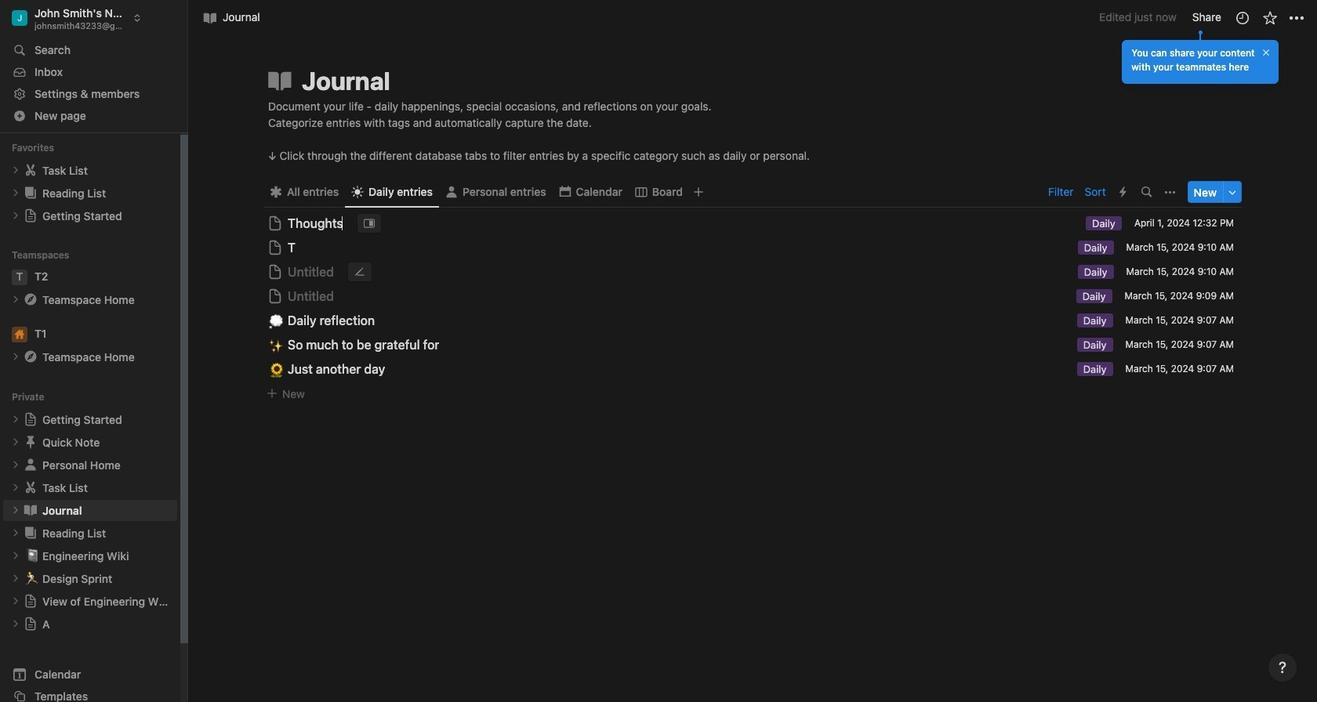 Task type: locate. For each thing, give the bounding box(es) containing it.
1 open image from the top
[[11, 188, 20, 198]]

edit image
[[354, 267, 365, 278]]

🌻 image
[[269, 360, 284, 379]]

open image
[[11, 166, 20, 175], [11, 295, 20, 304], [11, 483, 20, 493], [11, 506, 20, 515], [11, 551, 20, 561], [11, 574, 20, 583]]

3 open image from the top
[[11, 483, 20, 493]]

tab
[[263, 181, 345, 203], [345, 181, 439, 203], [439, 181, 552, 203], [552, 181, 629, 203], [629, 181, 689, 203]]

change page icon image
[[266, 67, 294, 95], [23, 163, 38, 178], [23, 185, 38, 201], [24, 209, 38, 223], [23, 292, 38, 308], [23, 349, 38, 365], [24, 413, 38, 427], [23, 435, 38, 450], [23, 457, 38, 473], [23, 480, 38, 496], [23, 503, 38, 518], [23, 525, 38, 541], [24, 594, 38, 609], [24, 617, 38, 631]]

📓 image
[[25, 547, 39, 565]]

1 open image from the top
[[11, 166, 20, 175]]

4 open image from the top
[[11, 415, 20, 424]]

✨ image
[[269, 335, 284, 355]]

5 tab from the left
[[629, 181, 689, 203]]

t image
[[12, 270, 27, 285]]

3 tab from the left
[[439, 181, 552, 203]]

6 open image from the top
[[11, 460, 20, 470]]

8 open image from the top
[[11, 597, 20, 606]]

open in side peek image
[[364, 218, 375, 229]]

favorite image
[[1262, 10, 1277, 25]]

7 open image from the top
[[11, 529, 20, 538]]

2 open image from the top
[[11, 295, 20, 304]]

tab list
[[263, 177, 1044, 208]]

open image
[[11, 188, 20, 198], [11, 211, 20, 221], [11, 352, 20, 362], [11, 415, 20, 424], [11, 438, 20, 447], [11, 460, 20, 470], [11, 529, 20, 538], [11, 597, 20, 606], [11, 620, 20, 629]]

1 tab from the left
[[263, 181, 345, 203]]



Task type: describe. For each thing, give the bounding box(es) containing it.
create and view automations image
[[1120, 187, 1127, 198]]

updates image
[[1234, 10, 1250, 25]]

5 open image from the top
[[11, 551, 20, 561]]

🏃 image
[[25, 569, 39, 587]]

4 open image from the top
[[11, 506, 20, 515]]

9 open image from the top
[[11, 620, 20, 629]]

2 open image from the top
[[11, 211, 20, 221]]

4 tab from the left
[[552, 181, 629, 203]]

💭 image
[[269, 311, 284, 331]]

3 open image from the top
[[11, 352, 20, 362]]

5 open image from the top
[[11, 438, 20, 447]]

2 tab from the left
[[345, 181, 439, 203]]

6 open image from the top
[[11, 574, 20, 583]]



Task type: vqa. For each thing, say whether or not it's contained in the screenshot.
3rd Open image from the bottom of the page
yes



